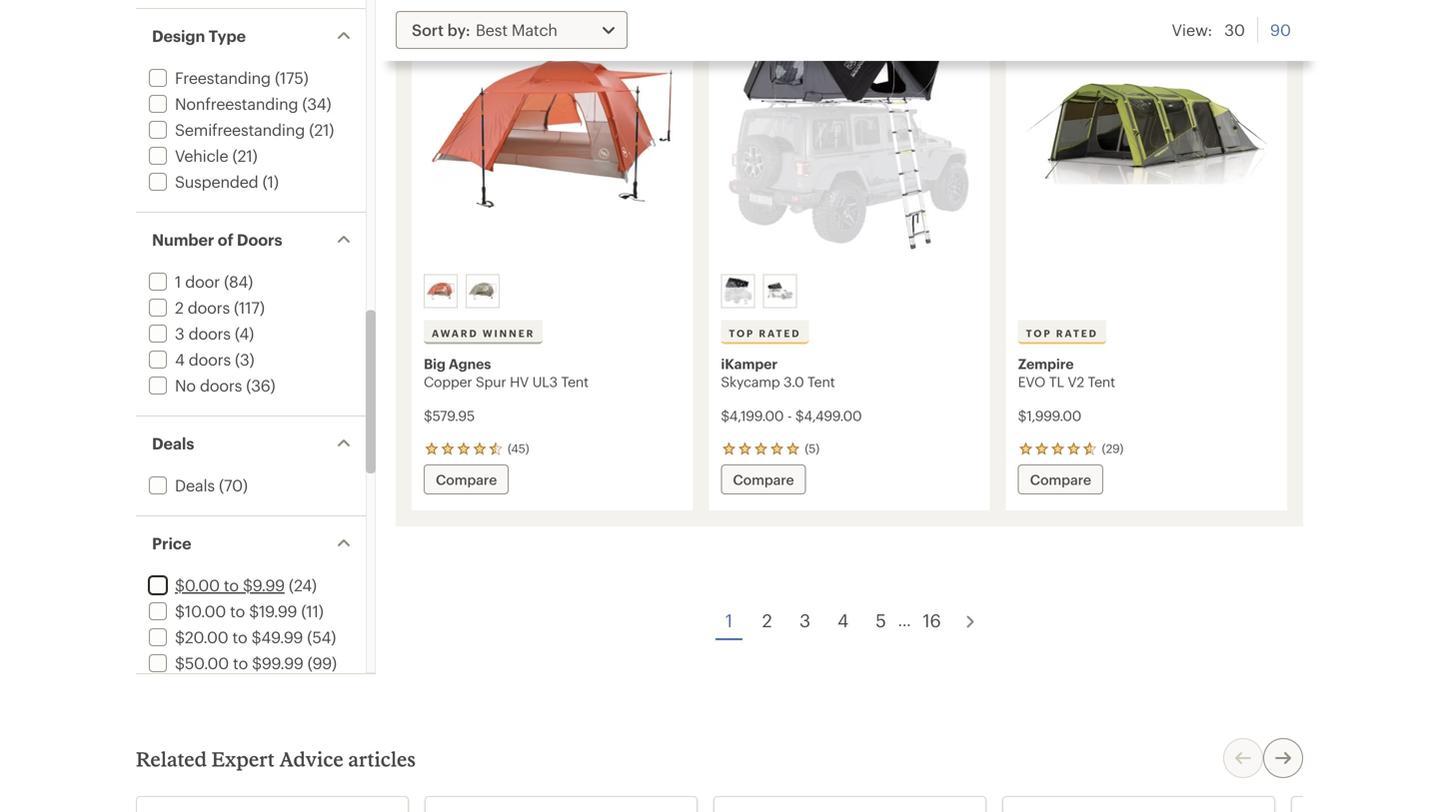 Task type: vqa. For each thing, say whether or not it's contained in the screenshot.
Checkbox
no



Task type: locate. For each thing, give the bounding box(es) containing it.
1 vertical spatial (21)
[[232, 146, 257, 165]]

2 compare from the left
[[733, 472, 794, 488]]

rated up 'zempire evo tl v2 tent' in the top of the page
[[1056, 327, 1098, 339]]

1 vertical spatial 2
[[762, 610, 772, 631]]

0 vertical spatial 4
[[175, 350, 185, 369]]

2 tent from the left
[[808, 374, 835, 390]]

$4,499.00
[[796, 408, 862, 424]]

(1)
[[263, 172, 279, 191]]

tent right 3.0
[[808, 374, 835, 390]]

deals inside dropdown button
[[152, 434, 194, 453]]

3 doors link
[[145, 324, 231, 343]]

compare
[[436, 472, 497, 488], [733, 472, 794, 488], [1030, 472, 1091, 488]]

1 inside "link"
[[726, 610, 733, 631]]

compare button
[[424, 465, 509, 495], [721, 465, 806, 495], [1018, 465, 1103, 495]]

(5)
[[805, 441, 820, 456]]

group
[[420, 270, 684, 312], [717, 270, 981, 312]]

4 right 3 link
[[838, 610, 849, 631]]

to down $20.00 to $49.99 "link"
[[233, 654, 248, 673]]

1
[[175, 272, 181, 291], [726, 610, 733, 631]]

top up the ikamper
[[729, 327, 755, 339]]

0 vertical spatial deals
[[152, 434, 194, 453]]

vehicle link
[[145, 146, 228, 165]]

ul3
[[532, 374, 558, 390]]

top rated
[[729, 327, 801, 339], [1026, 327, 1098, 339]]

deals button
[[136, 417, 366, 471]]

compare button down (45) on the bottom left of the page
[[424, 465, 509, 495]]

suspended link
[[145, 172, 258, 191]]

$19.99
[[249, 602, 297, 621]]

3 down '2 doors' link
[[175, 324, 184, 343]]

tent right v2
[[1088, 374, 1115, 390]]

1 horizontal spatial group
[[717, 270, 981, 312]]

(21) down "(34)"
[[309, 120, 334, 139]]

$20.00
[[175, 628, 228, 647]]

expert
[[212, 748, 275, 771]]

0 horizontal spatial (21)
[[232, 146, 257, 165]]

doors
[[188, 298, 230, 317], [189, 324, 231, 343], [189, 350, 231, 369], [200, 376, 242, 395]]

hv
[[510, 374, 529, 390]]

1 horizontal spatial top
[[1026, 327, 1052, 339]]

0 vertical spatial (21)
[[309, 120, 334, 139]]

1 horizontal spatial tent
[[808, 374, 835, 390]]

2 compare button from the left
[[721, 465, 806, 495]]

2 inside 1 door (84) 2 doors (117) 3 doors (4) 4 doors (3) no doors (36)
[[175, 298, 184, 317]]

1 vertical spatial 3
[[800, 610, 811, 631]]

1 horizontal spatial compare
[[733, 472, 794, 488]]

1 tent from the left
[[561, 374, 589, 390]]

1 horizontal spatial 2
[[762, 610, 772, 631]]

group for ikamper skycamp 3.0 tent
[[717, 270, 981, 312]]

advice
[[279, 748, 344, 771]]

doors up 4 doors link
[[189, 324, 231, 343]]

2 right 1 "link"
[[762, 610, 772, 631]]

0 horizontal spatial 2
[[175, 298, 184, 317]]

(4)
[[235, 324, 254, 343]]

nonfreestanding link
[[145, 94, 298, 113]]

4 inside 4 link
[[838, 610, 849, 631]]

1 link
[[712, 603, 746, 639]]

1 vertical spatial 1
[[726, 610, 733, 631]]

deals up deals 'link'
[[152, 434, 194, 453]]

2 down 1 door link
[[175, 298, 184, 317]]

1 horizontal spatial 3
[[800, 610, 811, 631]]

(70)
[[219, 476, 248, 495]]

1 group from the left
[[420, 270, 684, 312]]

1 horizontal spatial 4
[[838, 610, 849, 631]]

ikamper skycamp 3.0 tent 0 image
[[721, 1, 978, 266]]

1 horizontal spatial compare button
[[721, 465, 806, 495]]

design
[[152, 26, 205, 45]]

deals left (70)
[[175, 476, 215, 495]]

(3)
[[235, 350, 254, 369]]

0 horizontal spatial compare
[[436, 472, 497, 488]]

0 vertical spatial 2
[[175, 298, 184, 317]]

1 horizontal spatial 1
[[726, 610, 733, 631]]

rated
[[759, 327, 801, 339], [1056, 327, 1098, 339]]

(99)
[[308, 654, 337, 673]]

compare button down (29)
[[1018, 465, 1103, 495]]

compare for $4,199.00 - $4,499.00
[[733, 472, 794, 488]]

0 horizontal spatial top rated
[[729, 327, 801, 339]]

1 horizontal spatial top rated
[[1026, 327, 1098, 339]]

deals for deals (70)
[[175, 476, 215, 495]]

1 left 2 link at the bottom of the page
[[726, 610, 733, 631]]

tent
[[561, 374, 589, 390], [808, 374, 835, 390], [1088, 374, 1115, 390]]

1 vertical spatial deals
[[175, 476, 215, 495]]

0 horizontal spatial top
[[729, 327, 755, 339]]

tl
[[1049, 374, 1064, 390]]

deals (70)
[[175, 476, 248, 495]]

scroll left image
[[1232, 747, 1255, 771]]

3 right 2 link at the bottom of the page
[[800, 610, 811, 631]]

tent right ul3
[[561, 374, 589, 390]]

$0.00 to $9.99 link
[[145, 576, 285, 595]]

90
[[1271, 20, 1291, 39]]

rocky black image
[[766, 277, 794, 305]]

2
[[175, 298, 184, 317], [762, 610, 772, 631]]

1 inside 1 door (84) 2 doors (117) 3 doors (4) 4 doors (3) no doors (36)
[[175, 272, 181, 291]]

2 horizontal spatial compare button
[[1018, 465, 1103, 495]]

3
[[175, 324, 184, 343], [800, 610, 811, 631]]

0 horizontal spatial compare button
[[424, 465, 509, 495]]

ikamper
[[721, 356, 778, 372]]

compare button for $4,199.00 - $4,499.00
[[721, 465, 806, 495]]

4 inside 1 door (84) 2 doors (117) 3 doors (4) 4 doors (3) no doors (36)
[[175, 350, 185, 369]]

(29)
[[1102, 441, 1124, 456]]

90 link
[[1271, 17, 1291, 43]]

big agnes copper spur hv ul3 tent
[[424, 356, 589, 390]]

to
[[224, 576, 239, 595], [230, 602, 245, 621], [232, 628, 247, 647], [233, 654, 248, 673]]

1 compare button from the left
[[424, 465, 509, 495]]

4 up no at the top
[[175, 350, 185, 369]]

0 horizontal spatial 3
[[175, 324, 184, 343]]

tent inside big agnes copper spur hv ul3 tent
[[561, 374, 589, 390]]

door
[[185, 272, 220, 291]]

1 horizontal spatial rated
[[1056, 327, 1098, 339]]

0 horizontal spatial rated
[[759, 327, 801, 339]]

black image
[[724, 277, 752, 305]]

vehicle
[[175, 146, 228, 165]]

compare down $1,999.00
[[1030, 472, 1091, 488]]

1 left door
[[175, 272, 181, 291]]

3 compare from the left
[[1030, 472, 1091, 488]]

big agnes copper spur hv ul3 tent 0 image
[[424, 1, 681, 266]]

top rated up zempire at the top
[[1026, 327, 1098, 339]]

0 horizontal spatial 1
[[175, 272, 181, 291]]

deals
[[152, 434, 194, 453], [175, 476, 215, 495]]

compare down $4,199.00
[[733, 472, 794, 488]]

articles
[[348, 748, 416, 771]]

$4,199.00
[[721, 408, 784, 424]]

3 tent from the left
[[1088, 374, 1115, 390]]

compare down '$579.95' on the bottom
[[436, 472, 497, 488]]

compare button down (5)
[[721, 465, 806, 495]]

1 compare from the left
[[436, 472, 497, 488]]

type
[[209, 26, 246, 45]]

0 vertical spatial 1
[[175, 272, 181, 291]]

spur
[[476, 374, 506, 390]]

2 horizontal spatial compare
[[1030, 472, 1091, 488]]

5 link
[[864, 603, 898, 639]]

(21) down semifreestanding
[[232, 146, 257, 165]]

0 horizontal spatial 4
[[175, 350, 185, 369]]

nonfreestanding
[[175, 94, 298, 113]]

0 vertical spatial 3
[[175, 324, 184, 343]]

semifreestanding link
[[145, 120, 305, 139]]

top
[[729, 327, 755, 339], [1026, 327, 1052, 339]]

scroll right image
[[1271, 747, 1295, 771]]

2 horizontal spatial tent
[[1088, 374, 1115, 390]]

1 vertical spatial 4
[[838, 610, 849, 631]]

2 group from the left
[[717, 270, 981, 312]]

(84)
[[224, 272, 253, 291]]

1 top rated from the left
[[729, 327, 801, 339]]

1 horizontal spatial (21)
[[309, 120, 334, 139]]

0 horizontal spatial tent
[[561, 374, 589, 390]]

top up zempire at the top
[[1026, 327, 1052, 339]]

top rated up the ikamper
[[729, 327, 801, 339]]

1 door (84) 2 doors (117) 3 doors (4) 4 doors (3) no doors (36)
[[175, 272, 275, 395]]

rated up ikamper skycamp 3.0 tent at the right top of the page
[[759, 327, 801, 339]]

0 horizontal spatial group
[[420, 270, 684, 312]]

group for big agnes copper spur hv ul3 tent
[[420, 270, 684, 312]]



Task type: describe. For each thing, give the bounding box(es) containing it.
price button
[[136, 517, 366, 571]]

zempire
[[1018, 356, 1074, 372]]

zempire evo tl v2 tent 0 image
[[1018, 1, 1275, 266]]

(36)
[[246, 376, 275, 395]]

3.0
[[784, 374, 804, 390]]

number
[[152, 230, 214, 249]]

no
[[175, 376, 196, 395]]

(11)
[[301, 602, 324, 621]]

compare button for $579.95
[[424, 465, 509, 495]]

compare for $579.95
[[436, 472, 497, 488]]

2 rated from the left
[[1056, 327, 1098, 339]]

orange image
[[427, 277, 455, 305]]

(117)
[[234, 298, 265, 317]]

1 top from the left
[[729, 327, 755, 339]]

winner
[[483, 327, 535, 339]]

semifreestanding
[[175, 120, 305, 139]]

evo
[[1018, 374, 1046, 390]]

olive green image
[[469, 277, 497, 305]]

5
[[876, 610, 886, 631]]

big
[[424, 356, 446, 372]]

1 for 1 door (84) 2 doors (117) 3 doors (4) 4 doors (3) no doors (36)
[[175, 272, 181, 291]]

(45)
[[508, 441, 529, 456]]

skycamp
[[721, 374, 780, 390]]

$20.00 to $49.99 link
[[145, 628, 303, 647]]

$9.99
[[243, 576, 285, 595]]

freestanding (175) nonfreestanding (34) semifreestanding (21) vehicle (21) suspended (1)
[[175, 68, 334, 191]]

-
[[788, 408, 792, 424]]

$99.99
[[252, 654, 303, 673]]

number of doors button
[[136, 213, 366, 267]]

...
[[898, 611, 911, 630]]

deals link
[[145, 476, 215, 495]]

freestanding link
[[145, 68, 271, 87]]

$4,199.00 - $4,499.00
[[721, 408, 862, 424]]

(24)
[[289, 576, 317, 595]]

$10.00 to $19.99 link
[[145, 602, 297, 621]]

tent inside ikamper skycamp 3.0 tent
[[808, 374, 835, 390]]

3 link
[[788, 603, 822, 639]]

3 compare button from the left
[[1018, 465, 1103, 495]]

3 inside 1 door (84) 2 doors (117) 3 doors (4) 4 doors (3) no doors (36)
[[175, 324, 184, 343]]

award
[[432, 327, 479, 339]]

$49.99
[[252, 628, 303, 647]]

design type button
[[136, 9, 366, 63]]

deals for deals
[[152, 434, 194, 453]]

$1,999.00
[[1018, 408, 1082, 424]]

number of doors
[[152, 230, 282, 249]]

doors down door
[[188, 298, 230, 317]]

v2
[[1068, 374, 1084, 390]]

of
[[218, 230, 233, 249]]

award winner
[[432, 327, 535, 339]]

suspended
[[175, 172, 258, 191]]

1 door link
[[145, 272, 220, 291]]

to up $20.00 to $49.99 "link"
[[230, 602, 245, 621]]

related expert advice articles
[[136, 748, 416, 771]]

$0.00 to $9.99 (24) $10.00 to $19.99 (11) $20.00 to $49.99 (54) $50.00 to $99.99 (99)
[[175, 576, 337, 673]]

(175)
[[275, 68, 309, 87]]

copper
[[424, 374, 472, 390]]

1 rated from the left
[[759, 327, 801, 339]]

1 for 1
[[726, 610, 733, 631]]

freestanding
[[175, 68, 271, 87]]

ikamper skycamp 3.0 tent
[[721, 356, 835, 390]]

zempire evo tl v2 tent
[[1018, 356, 1115, 390]]

design type
[[152, 26, 246, 45]]

4 doors link
[[145, 350, 231, 369]]

2 top rated from the left
[[1026, 327, 1098, 339]]

doors up no doors "link"
[[189, 350, 231, 369]]

(34)
[[302, 94, 331, 113]]

agnes
[[449, 356, 491, 372]]

(54)
[[307, 628, 336, 647]]

16
[[923, 610, 941, 631]]

view:
[[1172, 20, 1213, 39]]

16 link
[[915, 603, 949, 639]]

$0.00
[[175, 576, 220, 595]]

2 top from the left
[[1026, 327, 1052, 339]]

4 link
[[826, 603, 860, 639]]

related
[[136, 748, 207, 771]]

$50.00
[[175, 654, 229, 673]]

price
[[152, 534, 191, 553]]

tent inside 'zempire evo tl v2 tent'
[[1088, 374, 1115, 390]]

to up $10.00 to $19.99 link
[[224, 576, 239, 595]]

2 link
[[750, 603, 784, 639]]

no doors link
[[145, 376, 242, 395]]

doors down (3)
[[200, 376, 242, 395]]

$579.95
[[424, 408, 475, 424]]

doors
[[237, 230, 282, 249]]

$50.00 to $99.99 link
[[145, 654, 303, 673]]

to up $50.00 to $99.99 link
[[232, 628, 247, 647]]

2 doors link
[[145, 298, 230, 317]]

$10.00
[[175, 602, 226, 621]]



